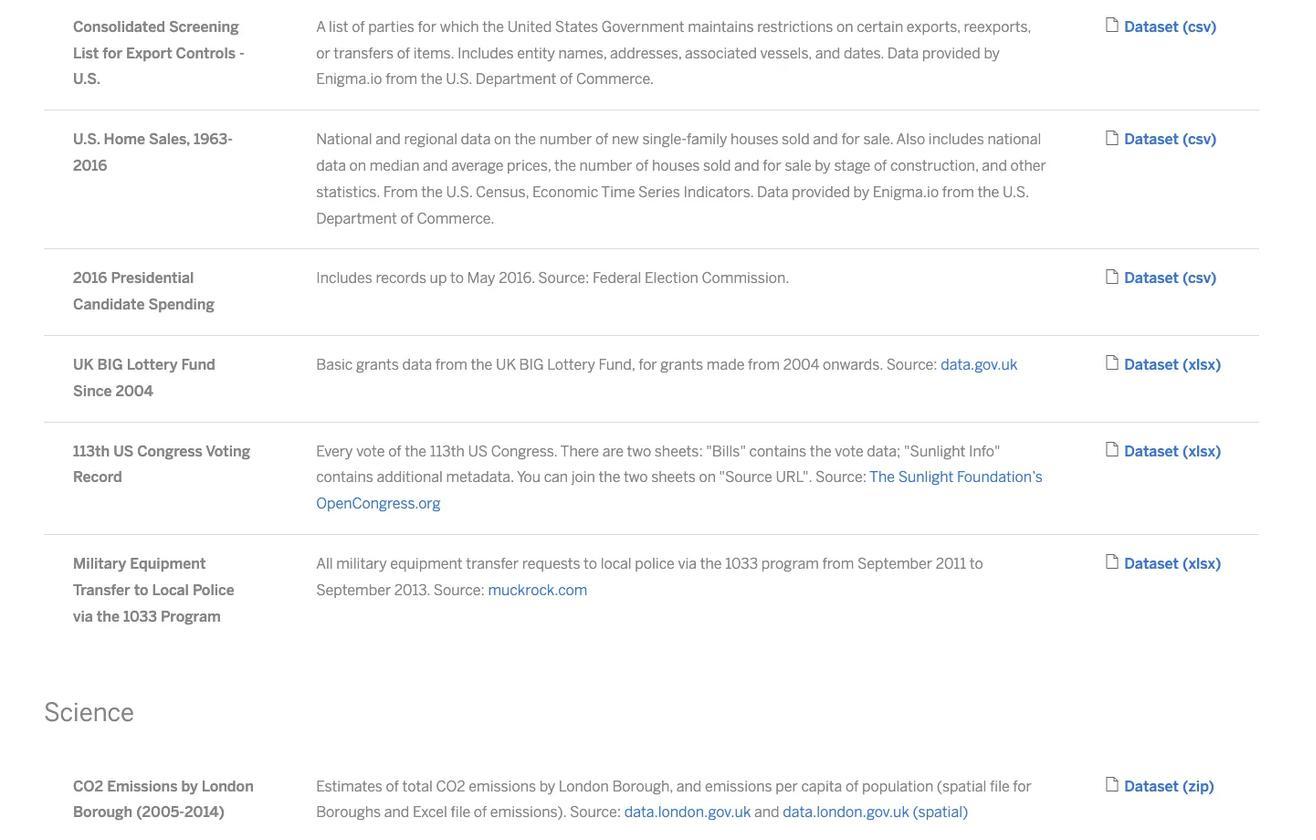 Task type: describe. For each thing, give the bounding box(es) containing it.
screening
[[169, 18, 239, 35]]

the down the national
[[978, 183, 1000, 201]]

source: inside every vote of the 113th us congress. there are two sheets: "bills" contains the vote data; "sunlight info" contains additional metadata. you can join the two sheets on "source url". source:
[[816, 469, 867, 486]]

via inside "military equipment transfer to local police via the 1033 program"
[[73, 608, 93, 625]]

certain
[[857, 18, 904, 35]]

dataset for estimates of total co2 emissions by london borough, and emissions per capita of population (spatial file for boroughs and excel file of emissions). source:
[[1125, 778, 1180, 795]]

co2 emissions by london borough (2005-2014)
[[73, 778, 254, 822]]

election
[[645, 270, 699, 287]]

all
[[316, 555, 333, 573]]

2014)
[[185, 804, 225, 822]]

data inside national and regional data on the number of new single-family houses sold and for sale. also includes national data on median and average prices, the number of houses sold and for sale by stage of construction, and other statistics. from the u.s. census, economic time series indicators. data provided by enigma.io from the u.s. department of commerce.
[[757, 183, 789, 201]]

metadata.
[[446, 469, 514, 486]]

by inside the a list of parties for which the united states government maintains restrictions on certain exports, reexports, or transfers of items. includes entity names, addresses, associated vessels, and dates. data provided by enigma.io from the u.s. department of commerce.
[[984, 44, 1000, 62]]

estimates of total co2 emissions by london borough, and emissions per capita of population (spatial file for boroughs and excel file of emissions). source:
[[316, 778, 1032, 822]]

to inside "military equipment transfer to local police via the 1033 program"
[[134, 582, 149, 599]]

for up stage
[[842, 131, 861, 148]]

from right 'made'
[[748, 356, 780, 374]]

spending
[[148, 296, 215, 313]]

the right join
[[599, 469, 621, 486]]

names,
[[559, 44, 607, 62]]

1 vertical spatial contains
[[316, 469, 374, 486]]

export
[[126, 44, 172, 62]]

economic
[[533, 183, 599, 201]]

opencongress.org
[[316, 495, 441, 513]]

onwards.
[[823, 356, 883, 374]]

dataset for basic grants data from the uk big lottery fund, for grants made from 2004 onwards. source:
[[1125, 356, 1180, 374]]

big inside uk big lottery fund since 2004
[[97, 356, 123, 374]]

2016.
[[499, 270, 535, 287]]

( for basic grants data from the uk big lottery fund, for grants made from 2004 onwards. source:
[[1183, 356, 1189, 374]]

every vote of the 113th us congress. there are two sheets: "bills" contains the vote data; "sunlight info" contains additional metadata. you can join the two sheets on "source url". source:
[[316, 443, 1001, 486]]

associated
[[685, 44, 757, 62]]

dataset for national and regional data on the number of new single-family houses sold and for sale. also includes national data on median and average prices, the number of houses sold and for sale by stage of construction, and other statistics. from the u.s. census, economic time series indicators. data provided by enigma.io from the u.s. department of commerce.
[[1125, 131, 1180, 148]]

"sunlight
[[905, 443, 966, 460]]

of left new
[[596, 131, 609, 148]]

on inside every vote of the 113th us congress. there are two sheets: "bills" contains the vote data; "sunlight info" contains additional metadata. you can join the two sheets on "source url". source:
[[699, 469, 716, 486]]

1 vertical spatial sold
[[703, 157, 731, 174]]

2 vote from the left
[[835, 443, 864, 460]]

presidential
[[111, 270, 194, 287]]

0 horizontal spatial includes
[[316, 270, 373, 287]]

fund
[[181, 356, 215, 374]]

and down per
[[755, 804, 780, 822]]

of down names,
[[560, 71, 573, 88]]

1 vertical spatial file
[[451, 804, 471, 822]]

via inside all military equipment transfer requests to local police via the 1033 program from september 2011 to september 2013. source:
[[678, 555, 697, 573]]

entity
[[517, 44, 555, 62]]

(spatial
[[937, 778, 987, 795]]

enigma.io inside the a list of parties for which the united states government maintains restrictions on certain exports, reexports, or transfers of items. includes entity names, addresses, associated vessels, and dates. data provided by enigma.io from the u.s. department of commerce.
[[316, 71, 382, 88]]

and up "median"
[[376, 131, 401, 148]]

for inside consolidated screening list for export controls - u.s.
[[103, 44, 122, 62]]

for right fund,
[[639, 356, 658, 374]]

us inside 113th us congress voting record
[[113, 443, 134, 460]]

source: right onwards.
[[887, 356, 938, 374]]

for inside the estimates of total co2 emissions by london borough, and emissions per capita of population (spatial file for boroughs and excel file of emissions). source:
[[1014, 778, 1032, 795]]

url".
[[776, 469, 812, 486]]

emissions).
[[490, 804, 567, 822]]

1 horizontal spatial 2004
[[784, 356, 820, 374]]

all military equipment transfer requests to local police via the 1033 program from september 2011 to september 2013. source:
[[316, 555, 984, 599]]

department inside the a list of parties for which the united states government maintains restrictions on certain exports, reexports, or transfers of items. includes entity names, addresses, associated vessels, and dates. data provided by enigma.io from the u.s. department of commerce.
[[476, 71, 557, 88]]

from
[[383, 183, 418, 201]]

2 data.london.gov.uk from the left
[[783, 804, 910, 822]]

which
[[440, 18, 479, 35]]

) for includes records up to may 2016. source: federal election commission.
[[1211, 270, 1217, 287]]

2013.
[[395, 582, 430, 599]]

commission.
[[702, 270, 790, 287]]

dataset for all military equipment transfer requests to local police via the 1033 program from september 2011 to september 2013. source:
[[1125, 555, 1180, 573]]

2011
[[936, 555, 967, 573]]

3 dataset ( csv ) from the top
[[1125, 270, 1217, 287]]

data.gov.uk link
[[941, 356, 1018, 374]]

items.
[[414, 44, 454, 62]]

( for a list of parties for which the united states government maintains restrictions on certain exports, reexports, or transfers of items. includes entity names, addresses, associated vessels, and dates. data provided by enigma.io from the u.s. department of commerce.
[[1183, 18, 1189, 35]]

commerce. inside the a list of parties for which the united states government maintains restrictions on certain exports, reexports, or transfers of items. includes entity names, addresses, associated vessels, and dates. data provided by enigma.io from the u.s. department of commerce.
[[576, 71, 654, 88]]

( for every vote of the 113th us congress. there are two sheets: "bills" contains the vote data; "sunlight info" contains additional metadata. you can join the two sheets on "source url". source:
[[1183, 443, 1189, 460]]

(2005-
[[136, 804, 185, 822]]

of right capita
[[846, 778, 859, 795]]

dates.
[[844, 44, 885, 62]]

the up url". at the bottom right of the page
[[810, 443, 832, 460]]

census,
[[476, 183, 529, 201]]

) for a list of parties for which the united states government maintains restrictions on certain exports, reexports, or transfers of items. includes entity names, addresses, associated vessels, and dates. data provided by enigma.io from the u.s. department of commerce.
[[1211, 18, 1217, 35]]

military
[[73, 555, 126, 573]]

us inside every vote of the 113th us congress. there are two sheets: "bills" contains the vote data; "sunlight info" contains additional metadata. you can join the two sheets on "source url". source:
[[468, 443, 488, 460]]

local
[[601, 555, 632, 573]]

may
[[467, 270, 496, 287]]

) for all military equipment transfer requests to local police via the 1033 program from september 2011 to september 2013. source:
[[1216, 555, 1222, 573]]

addresses,
[[610, 44, 682, 62]]

family
[[687, 131, 728, 148]]

there
[[561, 443, 599, 460]]

parties
[[368, 18, 415, 35]]

and up the indicators.
[[735, 157, 760, 174]]

by inside the estimates of total co2 emissions by london borough, and emissions per capita of population (spatial file for boroughs and excel file of emissions). source:
[[540, 778, 556, 795]]

1033 inside "military equipment transfer to local police via the 1033 program"
[[123, 608, 157, 625]]

basic grants data from the uk big lottery fund, for grants made from 2004 onwards. source: data.gov.uk
[[316, 356, 1018, 374]]

u.s. inside the a list of parties for which the united states government maintains restrictions on certain exports, reexports, or transfers of items. includes entity names, addresses, associated vessels, and dates. data provided by enigma.io from the u.s. department of commerce.
[[446, 71, 472, 88]]

every
[[316, 443, 353, 460]]

from inside the a list of parties for which the united states government maintains restrictions on certain exports, reexports, or transfers of items. includes entity names, addresses, associated vessels, and dates. data provided by enigma.io from the u.s. department of commerce.
[[386, 71, 418, 88]]

and inside the a list of parties for which the united states government maintains restrictions on certain exports, reexports, or transfers of items. includes entity names, addresses, associated vessels, and dates. data provided by enigma.io from the u.s. department of commerce.
[[816, 44, 841, 62]]

enigma.io inside national and regional data on the number of new single-family houses sold and for sale. also includes national data on median and average prices, the number of houses sold and for sale by stage of construction, and other statistics. from the u.s. census, economic time series indicators. data provided by enigma.io from the u.s. department of commerce.
[[873, 183, 939, 201]]

0 vertical spatial file
[[990, 778, 1010, 795]]

0 vertical spatial sold
[[782, 131, 810, 148]]

on inside the a list of parties for which the united states government maintains restrictions on certain exports, reexports, or transfers of items. includes entity names, addresses, associated vessels, and dates. data provided by enigma.io from the u.s. department of commerce.
[[837, 18, 854, 35]]

1 grants from the left
[[356, 356, 399, 374]]

borough
[[73, 804, 133, 822]]

voting
[[206, 443, 250, 460]]

police
[[635, 555, 675, 573]]

or
[[316, 44, 330, 62]]

candidate
[[73, 296, 145, 313]]

sale
[[785, 157, 812, 174]]

and down regional at the left of page
[[423, 157, 448, 174]]

of down sale.
[[874, 157, 887, 174]]

requests
[[522, 555, 581, 573]]

1 horizontal spatial contains
[[750, 443, 807, 460]]

statistics.
[[316, 183, 380, 201]]

0 vertical spatial two
[[627, 443, 652, 460]]

sunlight
[[899, 469, 954, 486]]

of left total
[[386, 778, 399, 795]]

indicators.
[[684, 183, 754, 201]]

sale.
[[864, 131, 894, 148]]

transfer
[[466, 555, 519, 573]]

and up the data.london.gov.uk link
[[677, 778, 702, 795]]

population
[[862, 778, 934, 795]]

data.london.gov.uk and data.london.gov.uk (spatial)
[[625, 804, 969, 822]]

) for estimates of total co2 emissions by london borough, and emissions per capita of population (spatial file for boroughs and excel file of emissions). source:
[[1209, 778, 1215, 795]]

2 grants from the left
[[661, 356, 704, 374]]

the sunlight foundation's opencongress.org
[[316, 469, 1043, 513]]

2 lottery from the left
[[547, 356, 596, 374]]

program
[[161, 608, 221, 625]]

can
[[544, 469, 568, 486]]

( for includes records up to may 2016. source: federal election commission.
[[1183, 270, 1189, 287]]

( for estimates of total co2 emissions by london borough, and emissions per capita of population (spatial file for boroughs and excel file of emissions). source:
[[1183, 778, 1189, 795]]

zip
[[1189, 778, 1209, 795]]

dataset ( xlsx ) for all military equipment transfer requests to local police via the 1033 program from september 2011 to september 2013. source:
[[1125, 555, 1222, 573]]

1 xlsx from the top
[[1189, 356, 1216, 374]]

1 vertical spatial data
[[316, 157, 346, 174]]

provided inside the a list of parties for which the united states government maintains restrictions on certain exports, reexports, or transfers of items. includes entity names, addresses, associated vessels, and dates. data provided by enigma.io from the u.s. department of commerce.
[[923, 44, 981, 62]]

includes records up to may 2016. source: federal election commission.
[[316, 270, 790, 287]]

0 vertical spatial september
[[858, 555, 933, 573]]

1 vertical spatial two
[[624, 469, 648, 486]]

to right 2011
[[970, 555, 984, 573]]

to left local
[[584, 555, 598, 573]]

uk inside uk big lottery fund since 2004
[[73, 356, 94, 374]]

time
[[601, 183, 635, 201]]

dataset for includes records up to may 2016. source: federal election commission.
[[1125, 270, 1180, 287]]

the up prices,
[[514, 131, 536, 148]]

and down the national
[[982, 157, 1008, 174]]

includes inside the a list of parties for which the united states government maintains restrictions on certain exports, reexports, or transfers of items. includes entity names, addresses, associated vessels, and dates. data provided by enigma.io from the u.s. department of commerce.
[[458, 44, 514, 62]]

other
[[1011, 157, 1047, 174]]

0 horizontal spatial september
[[316, 582, 391, 599]]

uk big lottery fund since 2004
[[73, 356, 215, 400]]

london inside the estimates of total co2 emissions by london borough, and emissions per capita of population (spatial file for boroughs and excel file of emissions). source:
[[559, 778, 609, 795]]

data;
[[867, 443, 901, 460]]

police
[[193, 582, 235, 599]]

a
[[316, 18, 326, 35]]

dataset ( xlsx ) for every vote of the 113th us congress. there are two sheets: "bills" contains the vote data; "sunlight info" contains additional metadata. you can join the two sheets on "source url". source:
[[1125, 443, 1222, 460]]



Task type: locate. For each thing, give the bounding box(es) containing it.
0 vertical spatial contains
[[750, 443, 807, 460]]

source: down borough,
[[570, 804, 621, 822]]

total
[[402, 778, 433, 795]]

1 horizontal spatial co2
[[436, 778, 466, 795]]

1 csv from the top
[[1189, 18, 1211, 35]]

of left 'emissions).'
[[474, 804, 487, 822]]

includes
[[929, 131, 985, 148]]

3 csv from the top
[[1189, 270, 1211, 287]]

(spatial)
[[913, 804, 969, 822]]

from down the items.
[[386, 71, 418, 88]]

lottery left fund,
[[547, 356, 596, 374]]

dataset ( csv ) for sale.
[[1125, 131, 1217, 148]]

big left fund,
[[519, 356, 544, 374]]

0 horizontal spatial 113th
[[73, 443, 110, 460]]

1 vertical spatial csv
[[1189, 131, 1211, 148]]

source:
[[538, 270, 590, 287], [887, 356, 938, 374], [816, 469, 867, 486], [434, 582, 485, 599], [570, 804, 621, 822]]

2 london from the left
[[559, 778, 609, 795]]

1 vertical spatial 2004
[[115, 383, 153, 400]]

1 horizontal spatial data.london.gov.uk
[[783, 804, 910, 822]]

0 horizontal spatial us
[[113, 443, 134, 460]]

commerce.
[[576, 71, 654, 88], [417, 210, 495, 227]]

file right (spatial
[[990, 778, 1010, 795]]

by up the 2014)
[[181, 778, 198, 795]]

0 horizontal spatial data.london.gov.uk
[[625, 804, 751, 822]]

data up average
[[461, 131, 491, 148]]

you
[[517, 469, 541, 486]]

2016 down home
[[73, 157, 107, 174]]

( for national and regional data on the number of new single-family houses sold and for sale. also includes national data on median and average prices, the number of houses sold and for sale by stage of construction, and other statistics. from the u.s. census, economic time series indicators. data provided by enigma.io from the u.s. department of commerce.
[[1183, 131, 1189, 148]]

1 horizontal spatial department
[[476, 71, 557, 88]]

0 vertical spatial provided
[[923, 44, 981, 62]]

congress.
[[491, 443, 558, 460]]

1 vertical spatial enigma.io
[[873, 183, 939, 201]]

0 vertical spatial houses
[[731, 131, 779, 148]]

co2 inside co2 emissions by london borough (2005-2014)
[[73, 778, 103, 795]]

0 vertical spatial enigma.io
[[316, 71, 382, 88]]

two
[[627, 443, 652, 460], [624, 469, 648, 486]]

1 horizontal spatial includes
[[458, 44, 514, 62]]

of down from
[[401, 210, 414, 227]]

u.s. down the items.
[[446, 71, 472, 88]]

0 vertical spatial via
[[678, 555, 697, 573]]

by up 'emissions).'
[[540, 778, 556, 795]]

data inside the a list of parties for which the united states government maintains restrictions on certain exports, reexports, or transfers of items. includes entity names, addresses, associated vessels, and dates. data provided by enigma.io from the u.s. department of commerce.
[[888, 44, 919, 62]]

controls
[[176, 44, 236, 62]]

1 dataset from the top
[[1125, 18, 1180, 35]]

us up metadata.
[[468, 443, 488, 460]]

3 dataset ( xlsx ) from the top
[[1125, 555, 1222, 573]]

file
[[990, 778, 1010, 795], [451, 804, 471, 822]]

dataset ( csv ) for reexports,
[[1125, 18, 1217, 35]]

0 horizontal spatial uk
[[73, 356, 94, 374]]

houses right family
[[731, 131, 779, 148]]

0 vertical spatial 1033
[[726, 555, 758, 573]]

1 data.london.gov.uk from the left
[[625, 804, 751, 822]]

0 vertical spatial dataset ( csv )
[[1125, 18, 1217, 35]]

2 uk from the left
[[496, 356, 516, 374]]

from down construction,
[[943, 183, 975, 201]]

vote right every
[[356, 443, 385, 460]]

by down stage
[[854, 183, 870, 201]]

u.s. home sales, 1963- 2016
[[73, 131, 233, 174]]

data.london.gov.uk down borough,
[[625, 804, 751, 822]]

) for every vote of the 113th us congress. there are two sheets: "bills" contains the vote data; "sunlight info" contains additional metadata. you can join the two sheets on "source url". source:
[[1216, 443, 1222, 460]]

equipment
[[390, 555, 463, 573]]

2 vertical spatial xlsx
[[1189, 555, 1216, 573]]

113th inside 113th us congress voting record
[[73, 443, 110, 460]]

vote
[[356, 443, 385, 460], [835, 443, 864, 460]]

number up prices,
[[540, 131, 592, 148]]

science
[[44, 698, 134, 728]]

2 dataset from the top
[[1125, 131, 1180, 148]]

0 vertical spatial department
[[476, 71, 557, 88]]

1 vertical spatial dataset ( xlsx )
[[1125, 443, 1222, 460]]

2 vertical spatial dataset ( xlsx )
[[1125, 555, 1222, 573]]

of up "additional"
[[388, 443, 402, 460]]

2016 up candidate
[[73, 270, 107, 287]]

0 horizontal spatial lottery
[[127, 356, 178, 374]]

1 us from the left
[[113, 443, 134, 460]]

( for all military equipment transfer requests to local police via the 1033 program from september 2011 to september 2013. source:
[[1183, 555, 1189, 573]]

for left sale
[[763, 157, 782, 174]]

military equipment transfer to local police via the 1033 program
[[73, 555, 235, 625]]

list
[[73, 44, 99, 62]]

department down statistics.
[[316, 210, 397, 227]]

data.london.gov.uk link
[[625, 804, 751, 822]]

2016 inside u.s. home sales, 1963- 2016
[[73, 157, 107, 174]]

source: right "2016." on the left of the page
[[538, 270, 590, 287]]

2 dataset ( xlsx ) from the top
[[1125, 443, 1222, 460]]

restrictions
[[758, 18, 834, 35]]

1 vertical spatial data
[[757, 183, 789, 201]]

by
[[984, 44, 1000, 62], [815, 157, 831, 174], [854, 183, 870, 201], [181, 778, 198, 795], [540, 778, 556, 795]]

source: inside all military equipment transfer requests to local police via the 1033 program from september 2011 to september 2013. source:
[[434, 582, 485, 599]]

1 horizontal spatial vote
[[835, 443, 864, 460]]

2004 right since
[[115, 383, 153, 400]]

0 horizontal spatial data
[[757, 183, 789, 201]]

1 vertical spatial september
[[316, 582, 391, 599]]

1 vertical spatial dataset ( csv )
[[1125, 131, 1217, 148]]

lottery left fund
[[127, 356, 178, 374]]

maintains
[[688, 18, 754, 35]]

emissions up 'emissions).'
[[469, 778, 536, 795]]

1 horizontal spatial sold
[[782, 131, 810, 148]]

consolidated screening list for export controls - u.s.
[[73, 18, 245, 88]]

national and regional data on the number of new single-family houses sold and for sale. also includes national data on median and average prices, the number of houses sold and for sale by stage of construction, and other statistics. from the u.s. census, economic time series indicators. data provided by enigma.io from the u.s. department of commerce.
[[316, 131, 1047, 227]]

0 vertical spatial 2016
[[73, 157, 107, 174]]

0 horizontal spatial vote
[[356, 443, 385, 460]]

5 dataset from the top
[[1125, 443, 1180, 460]]

1 horizontal spatial london
[[559, 778, 609, 795]]

additional
[[377, 469, 443, 486]]

2 horizontal spatial data
[[461, 131, 491, 148]]

0 horizontal spatial grants
[[356, 356, 399, 374]]

1 vertical spatial 2016
[[73, 270, 107, 287]]

6 dataset from the top
[[1125, 555, 1180, 573]]

113th inside every vote of the 113th us congress. there are two sheets: "bills" contains the vote data; "sunlight info" contains additional metadata. you can join the two sheets on "source url". source:
[[430, 443, 465, 460]]

the up economic
[[555, 157, 576, 174]]

of down new
[[636, 157, 649, 174]]

1 ( from the top
[[1183, 18, 1189, 35]]

2 xlsx from the top
[[1189, 443, 1216, 460]]

of down parties at the left
[[397, 44, 410, 62]]

113th us congress voting record
[[73, 443, 250, 486]]

home
[[104, 131, 145, 148]]

average
[[452, 157, 504, 174]]

0 horizontal spatial 1033
[[123, 608, 157, 625]]

1 vertical spatial xlsx
[[1189, 443, 1216, 460]]

uk
[[73, 356, 94, 374], [496, 356, 516, 374]]

1 horizontal spatial lottery
[[547, 356, 596, 374]]

1 horizontal spatial via
[[678, 555, 697, 573]]

median
[[370, 157, 420, 174]]

from inside national and regional data on the number of new single-family houses sold and for sale. also includes national data on median and average prices, the number of houses sold and for sale by stage of construction, and other statistics. from the u.s. census, economic time series indicators. data provided by enigma.io from the u.s. department of commerce.
[[943, 183, 975, 201]]

for right (spatial
[[1014, 778, 1032, 795]]

provided down exports,
[[923, 44, 981, 62]]

0 horizontal spatial enigma.io
[[316, 71, 382, 88]]

and left "excel"
[[384, 804, 410, 822]]

united
[[508, 18, 552, 35]]

1 emissions from the left
[[469, 778, 536, 795]]

the down the items.
[[421, 71, 443, 88]]

of inside every vote of the 113th us congress. there are two sheets: "bills" contains the vote data; "sunlight info" contains additional metadata. you can join the two sheets on "source url". source:
[[388, 443, 402, 460]]

0 horizontal spatial london
[[202, 778, 254, 795]]

2 emissions from the left
[[705, 778, 773, 795]]

1 horizontal spatial commerce.
[[576, 71, 654, 88]]

2 csv from the top
[[1189, 131, 1211, 148]]

4 dataset from the top
[[1125, 356, 1180, 374]]

from down up
[[436, 356, 468, 374]]

1033 down 'local'
[[123, 608, 157, 625]]

the inside "military equipment transfer to local police via the 1033 program"
[[97, 608, 120, 625]]

by right sale
[[815, 157, 831, 174]]

transfers
[[334, 44, 394, 62]]

2 113th from the left
[[430, 443, 465, 460]]

1 horizontal spatial data
[[888, 44, 919, 62]]

4 ( from the top
[[1183, 356, 1189, 374]]

september left 2011
[[858, 555, 933, 573]]

3 dataset from the top
[[1125, 270, 1180, 287]]

includes left records
[[316, 270, 373, 287]]

on down the "bills"
[[699, 469, 716, 486]]

lottery inside uk big lottery fund since 2004
[[127, 356, 178, 374]]

two right 'are'
[[627, 443, 652, 460]]

dataset for a list of parties for which the united states government maintains restrictions on certain exports, reexports, or transfers of items. includes entity names, addresses, associated vessels, and dates. data provided by enigma.io from the u.s. department of commerce.
[[1125, 18, 1180, 35]]

department
[[476, 71, 557, 88], [316, 210, 397, 227]]

from
[[386, 71, 418, 88], [943, 183, 975, 201], [436, 356, 468, 374], [748, 356, 780, 374], [823, 555, 855, 573]]

u.s. inside consolidated screening list for export controls - u.s.
[[73, 71, 101, 88]]

2004 left onwards.
[[784, 356, 820, 374]]

the
[[483, 18, 504, 35], [421, 71, 443, 88], [514, 131, 536, 148], [555, 157, 576, 174], [421, 183, 443, 201], [978, 183, 1000, 201], [471, 356, 493, 374], [405, 443, 427, 460], [810, 443, 832, 460], [599, 469, 621, 486], [700, 555, 722, 573], [97, 608, 120, 625]]

2 big from the left
[[519, 356, 544, 374]]

equipment
[[130, 555, 206, 573]]

) for national and regional data on the number of new single-family houses sold and for sale. also includes national data on median and average prices, the number of houses sold and for sale by stage of construction, and other statistics. from the u.s. census, economic time series indicators. data provided by enigma.io from the u.s. department of commerce.
[[1211, 131, 1217, 148]]

1 horizontal spatial september
[[858, 555, 933, 573]]

1 horizontal spatial emissions
[[705, 778, 773, 795]]

1033 left "program" on the right of page
[[726, 555, 758, 573]]

u.s.
[[73, 71, 101, 88], [446, 71, 472, 88], [73, 131, 100, 148], [446, 183, 473, 201], [1003, 183, 1029, 201]]

co2
[[73, 778, 103, 795], [436, 778, 466, 795]]

1 vertical spatial number
[[580, 157, 632, 174]]

of right list
[[352, 18, 365, 35]]

and left dates. on the right top of the page
[[816, 44, 841, 62]]

from inside all military equipment transfer requests to local police via the 1033 program from september 2011 to september 2013. source:
[[823, 555, 855, 573]]

series
[[639, 183, 680, 201]]

1 vertical spatial department
[[316, 210, 397, 227]]

co2 right total
[[436, 778, 466, 795]]

0 vertical spatial dataset ( xlsx )
[[1125, 356, 1222, 374]]

per
[[776, 778, 798, 795]]

1033
[[726, 555, 758, 573], [123, 608, 157, 625]]

2 ( from the top
[[1183, 131, 1189, 148]]

commerce. down census,
[[417, 210, 495, 227]]

big up since
[[97, 356, 123, 374]]

by inside co2 emissions by london borough (2005-2014)
[[181, 778, 198, 795]]

1 horizontal spatial big
[[519, 356, 544, 374]]

file right "excel"
[[451, 804, 471, 822]]

program
[[762, 555, 819, 573]]

construction,
[[891, 157, 979, 174]]

0 horizontal spatial big
[[97, 356, 123, 374]]

by down reexports,
[[984, 44, 1000, 62]]

0 vertical spatial commerce.
[[576, 71, 654, 88]]

0 vertical spatial xlsx
[[1189, 356, 1216, 374]]

the right from
[[421, 183, 443, 201]]

vessels,
[[761, 44, 812, 62]]

london inside co2 emissions by london borough (2005-2014)
[[202, 778, 254, 795]]

"source
[[720, 469, 773, 486]]

for up the items.
[[418, 18, 437, 35]]

0 horizontal spatial emissions
[[469, 778, 536, 795]]

0 horizontal spatial houses
[[652, 157, 700, 174]]

csv
[[1189, 18, 1211, 35], [1189, 131, 1211, 148], [1189, 270, 1211, 287]]

113th up record
[[73, 443, 110, 460]]

muckrock.com
[[488, 582, 588, 599]]

also
[[897, 131, 926, 148]]

csv for sale.
[[1189, 131, 1211, 148]]

dataset for every vote of the 113th us congress. there are two sheets: "bills" contains the vote data; "sunlight info" contains additional metadata. you can join the two sheets on "source url". source:
[[1125, 443, 1180, 460]]

0 horizontal spatial co2
[[73, 778, 103, 795]]

data right basic
[[402, 356, 432, 374]]

1 uk from the left
[[73, 356, 94, 374]]

co2 inside the estimates of total co2 emissions by london borough, and emissions per capita of population (spatial file for boroughs and excel file of emissions). source:
[[436, 778, 466, 795]]

0 vertical spatial includes
[[458, 44, 514, 62]]

u.s. down 'other'
[[1003, 183, 1029, 201]]

1 horizontal spatial uk
[[496, 356, 516, 374]]

0 vertical spatial 2004
[[784, 356, 820, 374]]

3 ( from the top
[[1183, 270, 1189, 287]]

0 horizontal spatial department
[[316, 210, 397, 227]]

2 us from the left
[[468, 443, 488, 460]]

for
[[418, 18, 437, 35], [103, 44, 122, 62], [842, 131, 861, 148], [763, 157, 782, 174], [639, 356, 658, 374], [1014, 778, 1032, 795]]

1 vertical spatial commerce.
[[417, 210, 495, 227]]

2 co2 from the left
[[436, 778, 466, 795]]

1 2016 from the top
[[73, 157, 107, 174]]

u.s. down 'list'
[[73, 71, 101, 88]]

the
[[870, 469, 895, 486]]

since
[[73, 383, 112, 400]]

list
[[329, 18, 349, 35]]

are
[[603, 443, 624, 460]]

source: inside the estimates of total co2 emissions by london borough, and emissions per capita of population (spatial file for boroughs and excel file of emissions). source:
[[570, 804, 621, 822]]

7 dataset from the top
[[1125, 778, 1180, 795]]

military
[[336, 555, 387, 573]]

1 vertical spatial houses
[[652, 157, 700, 174]]

1 london from the left
[[202, 778, 254, 795]]

1 vertical spatial provided
[[792, 183, 851, 201]]

grants left 'made'
[[661, 356, 704, 374]]

u.s. inside u.s. home sales, 1963- 2016
[[73, 131, 100, 148]]

department down entity
[[476, 71, 557, 88]]

xlsx for every vote of the 113th us congress. there are two sheets: "bills" contains the vote data; "sunlight info" contains additional metadata. you can join the two sheets on "source url". source:
[[1189, 443, 1216, 460]]

1 dataset ( csv ) from the top
[[1125, 18, 1217, 35]]

enigma.io down construction,
[[873, 183, 939, 201]]

csv for reexports,
[[1189, 18, 1211, 35]]

and up stage
[[813, 131, 838, 148]]

1 horizontal spatial provided
[[923, 44, 981, 62]]

provided inside national and regional data on the number of new single-family houses sold and for sale. also includes national data on median and average prices, the number of houses sold and for sale by stage of construction, and other statistics. from the u.s. census, economic time series indicators. data provided by enigma.io from the u.s. department of commerce.
[[792, 183, 851, 201]]

data.london.gov.uk (spatial) link
[[783, 804, 969, 822]]

-
[[239, 44, 245, 62]]

the right which
[[483, 18, 504, 35]]

1 horizontal spatial 113th
[[430, 443, 465, 460]]

2016 inside 2016 presidential candidate spending
[[73, 270, 107, 287]]

source: down equipment
[[434, 582, 485, 599]]

data.london.gov.uk down capita
[[783, 804, 910, 822]]

0 horizontal spatial sold
[[703, 157, 731, 174]]

0 vertical spatial data
[[888, 44, 919, 62]]

contains
[[750, 443, 807, 460], [316, 469, 374, 486]]

2 2016 from the top
[[73, 270, 107, 287]]

a list of parties for which the united states government maintains restrictions on certain exports, reexports, or transfers of items. includes entity names, addresses, associated vessels, and dates. data provided by enigma.io from the u.s. department of commerce.
[[316, 18, 1032, 88]]

1 horizontal spatial houses
[[731, 131, 779, 148]]

1 vote from the left
[[356, 443, 385, 460]]

1 big from the left
[[97, 356, 123, 374]]

capita
[[802, 778, 843, 795]]

the inside all military equipment transfer requests to local police via the 1033 program from september 2011 to september 2013. source:
[[700, 555, 722, 573]]

made
[[707, 356, 745, 374]]

5 ( from the top
[[1183, 443, 1189, 460]]

0 vertical spatial data
[[461, 131, 491, 148]]

2 vertical spatial csv
[[1189, 270, 1211, 287]]

xlsx for all military equipment transfer requests to local police via the 1033 program from september 2011 to september 2013. source:
[[1189, 555, 1216, 573]]

us up record
[[113, 443, 134, 460]]

the down transfer
[[97, 608, 120, 625]]

data
[[461, 131, 491, 148], [316, 157, 346, 174], [402, 356, 432, 374]]

0 horizontal spatial data
[[316, 157, 346, 174]]

to right up
[[450, 270, 464, 287]]

1 vertical spatial via
[[73, 608, 93, 625]]

the down may
[[471, 356, 493, 374]]

london left borough,
[[559, 778, 609, 795]]

to left 'local'
[[134, 582, 149, 599]]

houses down single-
[[652, 157, 700, 174]]

federal
[[593, 270, 642, 287]]

via right police
[[678, 555, 697, 573]]

records
[[376, 270, 427, 287]]

reexports,
[[964, 18, 1032, 35]]

1 horizontal spatial file
[[990, 778, 1010, 795]]

u.s. left home
[[73, 131, 100, 148]]

the right police
[[700, 555, 722, 573]]

1 horizontal spatial 1033
[[726, 555, 758, 573]]

1 horizontal spatial data
[[402, 356, 432, 374]]

1 113th from the left
[[73, 443, 110, 460]]

dataset
[[1125, 18, 1180, 35], [1125, 131, 1180, 148], [1125, 270, 1180, 287], [1125, 356, 1180, 374], [1125, 443, 1180, 460], [1125, 555, 1180, 573], [1125, 778, 1180, 795]]

1 vertical spatial 1033
[[123, 608, 157, 625]]

estimates
[[316, 778, 383, 795]]

us
[[113, 443, 134, 460], [468, 443, 488, 460]]

on up dates. on the right top of the page
[[837, 18, 854, 35]]

0 vertical spatial csv
[[1189, 18, 1211, 35]]

7 ( from the top
[[1183, 778, 1189, 795]]

2 vertical spatial dataset ( csv )
[[1125, 270, 1217, 287]]

emissions left per
[[705, 778, 773, 795]]

for inside the a list of parties for which the united states government maintains restrictions on certain exports, reexports, or transfers of items. includes entity names, addresses, associated vessels, and dates. data provided by enigma.io from the u.s. department of commerce.
[[418, 18, 437, 35]]

commerce. inside national and regional data on the number of new single-family houses sold and for sale. also includes national data on median and average prices, the number of houses sold and for sale by stage of construction, and other statistics. from the u.s. census, economic time series indicators. data provided by enigma.io from the u.s. department of commerce.
[[417, 210, 495, 227]]

the up "additional"
[[405, 443, 427, 460]]

on up average
[[494, 131, 511, 148]]

congress
[[137, 443, 203, 460]]

3 xlsx from the top
[[1189, 555, 1216, 573]]

data.london.gov.uk
[[625, 804, 751, 822], [783, 804, 910, 822]]

1 dataset ( xlsx ) from the top
[[1125, 356, 1222, 374]]

1 horizontal spatial grants
[[661, 356, 704, 374]]

2004 inside uk big lottery fund since 2004
[[115, 383, 153, 400]]

0 vertical spatial number
[[540, 131, 592, 148]]

1 vertical spatial includes
[[316, 270, 373, 287]]

0 horizontal spatial file
[[451, 804, 471, 822]]

1 horizontal spatial enigma.io
[[873, 183, 939, 201]]

basic
[[316, 356, 353, 374]]

u.s. down average
[[446, 183, 473, 201]]

2016 presidential candidate spending
[[73, 270, 215, 313]]

department inside national and regional data on the number of new single-family houses sold and for sale. also includes national data on median and average prices, the number of houses sold and for sale by stage of construction, and other statistics. from the u.s. census, economic time series indicators. data provided by enigma.io from the u.s. department of commerce.
[[316, 210, 397, 227]]

1 co2 from the left
[[73, 778, 103, 795]]

sold up sale
[[782, 131, 810, 148]]

national
[[316, 131, 372, 148]]

data down certain at the top of page
[[888, 44, 919, 62]]

to
[[450, 270, 464, 287], [584, 555, 598, 573], [970, 555, 984, 573], [134, 582, 149, 599]]

national
[[988, 131, 1042, 148]]

1033 inside all military equipment transfer requests to local police via the 1033 program from september 2011 to september 2013. source:
[[726, 555, 758, 573]]

6 ( from the top
[[1183, 555, 1189, 573]]

dataset ( zip )
[[1125, 778, 1215, 795]]

0 horizontal spatial contains
[[316, 469, 374, 486]]

1 lottery from the left
[[127, 356, 178, 374]]

from right "program" on the right of page
[[823, 555, 855, 573]]

via down transfer
[[73, 608, 93, 625]]

single-
[[643, 131, 687, 148]]

enigma.io down transfers
[[316, 71, 382, 88]]

0 horizontal spatial provided
[[792, 183, 851, 201]]

1 horizontal spatial us
[[468, 443, 488, 460]]

0 horizontal spatial commerce.
[[417, 210, 495, 227]]

0 horizontal spatial 2004
[[115, 383, 153, 400]]

2 dataset ( csv ) from the top
[[1125, 131, 1217, 148]]

2 vertical spatial data
[[402, 356, 432, 374]]

on up statistics.
[[350, 157, 366, 174]]

contains up url". at the bottom right of the page
[[750, 443, 807, 460]]

london up the 2014)
[[202, 778, 254, 795]]



Task type: vqa. For each thing, say whether or not it's contained in the screenshot.
right the 113th
yes



